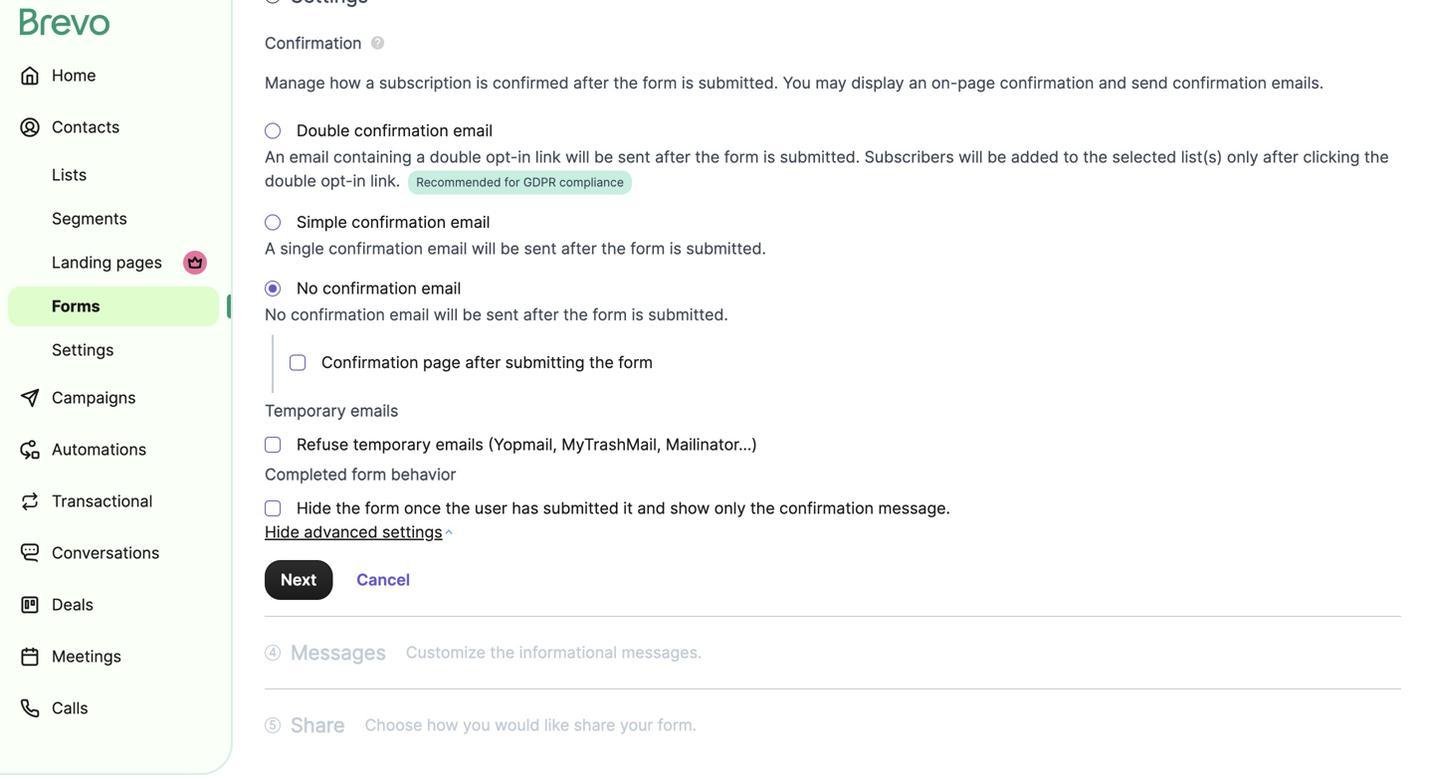 Task type: vqa. For each thing, say whether or not it's contained in the screenshot.
Automations link
yes



Task type: describe. For each thing, give the bounding box(es) containing it.
no confirmation email will be sent after the form is submitted.
[[265, 305, 729, 325]]

temporary emails
[[265, 401, 399, 421]]

list(s)
[[1182, 147, 1223, 167]]

sent inside an email containing a double opt-in link will be sent after the form is submitted. subscribers will be added to the selected list(s) only after clicking the double opt-in link.
[[618, 147, 651, 167]]

0 vertical spatial double
[[430, 147, 482, 167]]

lists
[[52, 165, 87, 185]]

an
[[265, 147, 285, 167]]

campaigns link
[[8, 374, 219, 422]]

how for confirmation
[[330, 73, 361, 93]]

gdpr
[[524, 175, 556, 190]]

automations
[[52, 440, 147, 460]]

recommended for gdpr compliance
[[416, 175, 624, 190]]

cancel
[[357, 571, 410, 590]]

no confirmation email
[[297, 279, 461, 298]]

advanced
[[304, 523, 378, 542]]

behavior
[[391, 465, 456, 484]]

you
[[783, 73, 811, 93]]

1 horizontal spatial opt-
[[486, 147, 518, 167]]

calls
[[52, 699, 88, 718]]

double confirmation email
[[297, 121, 493, 140]]

selected
[[1113, 147, 1177, 167]]

0 vertical spatial a
[[366, 73, 375, 93]]

subscribers
[[865, 147, 955, 167]]

how for share
[[427, 716, 459, 735]]

lists link
[[8, 155, 219, 195]]

form.
[[658, 716, 697, 735]]

conversations link
[[8, 530, 219, 578]]

informational
[[519, 643, 617, 663]]

email for no confirmation email will be sent after the form is submitted.
[[390, 305, 429, 325]]

submitted
[[543, 499, 619, 518]]

no for no confirmation email will be sent after the form is submitted.
[[265, 305, 286, 325]]

may
[[816, 73, 847, 93]]

conversations
[[52, 544, 160, 563]]

choose
[[365, 716, 423, 735]]

link.
[[371, 171, 400, 191]]

0 horizontal spatial only
[[715, 499, 746, 518]]

segments link
[[8, 199, 219, 239]]

transactional link
[[8, 478, 219, 526]]

1 horizontal spatial page
[[958, 73, 996, 93]]

added
[[1011, 147, 1059, 167]]

for
[[505, 175, 520, 190]]

would
[[495, 716, 540, 735]]

1 horizontal spatial in
[[518, 147, 531, 167]]

email down simple confirmation email
[[428, 239, 467, 258]]

5
[[269, 718, 276, 733]]

cancel button
[[341, 561, 426, 600]]

1 vertical spatial page
[[423, 353, 461, 372]]

1 vertical spatial double
[[265, 171, 316, 191]]

be down for in the top of the page
[[501, 239, 520, 258]]

0 horizontal spatial in
[[353, 171, 366, 191]]

landing pages link
[[8, 243, 219, 283]]

forms link
[[8, 287, 219, 327]]

0 horizontal spatial emails
[[351, 401, 399, 421]]

1 vertical spatial emails
[[436, 435, 484, 455]]

be left "added"
[[988, 147, 1007, 167]]

a inside an email containing a double opt-in link will be sent after the form is submitted. subscribers will be added to the selected list(s) only after clicking the double opt-in link.
[[416, 147, 425, 167]]

hide for hide advanced settings
[[265, 523, 300, 542]]

deals
[[52, 595, 94, 615]]

deals link
[[8, 581, 219, 629]]

hide advanced settings
[[265, 523, 443, 542]]

meetings
[[52, 647, 121, 667]]

clicking
[[1304, 147, 1361, 167]]

an
[[909, 73, 927, 93]]

messages
[[291, 641, 386, 665]]

no for no confirmation email
[[297, 279, 318, 298]]

a
[[265, 239, 276, 258]]

is inside an email containing a double opt-in link will be sent after the form is submitted. subscribers will be added to the selected list(s) only after clicking the double opt-in link.
[[764, 147, 776, 167]]

your
[[620, 716, 654, 735]]

2 vertical spatial sent
[[486, 305, 519, 325]]

confirmation for confirmation
[[265, 33, 362, 53]]

refuse
[[297, 435, 349, 455]]

calls link
[[8, 685, 219, 733]]

transactional
[[52, 492, 153, 511]]

to
[[1064, 147, 1079, 167]]

email for simple confirmation email
[[451, 213, 490, 232]]

link
[[536, 147, 561, 167]]

will up compliance
[[566, 147, 590, 167]]

show
[[670, 499, 710, 518]]

subscription
[[379, 73, 472, 93]]

0 horizontal spatial and
[[638, 499, 666, 518]]

customize
[[406, 643, 486, 663]]

contacts
[[52, 117, 120, 137]]

like
[[545, 716, 570, 735]]

once
[[404, 499, 441, 518]]

be up confirmation page after submitting the form
[[463, 305, 482, 325]]

manage
[[265, 73, 325, 93]]



Task type: locate. For each thing, give the bounding box(es) containing it.
1 vertical spatial opt-
[[321, 171, 353, 191]]

only
[[1228, 147, 1259, 167], [715, 499, 746, 518]]

be up compliance
[[594, 147, 614, 167]]

double up recommended
[[430, 147, 482, 167]]

mailinator…)
[[666, 435, 758, 455]]

a single confirmation email will be sent after the form is submitted.
[[265, 239, 767, 258]]

landing
[[52, 253, 112, 272]]

confirmation up temporary emails
[[322, 353, 419, 372]]

sent up confirmation page after submitting the form
[[486, 305, 519, 325]]

0 vertical spatial no
[[297, 279, 318, 298]]

home
[[52, 66, 96, 85]]

sent
[[618, 147, 651, 167], [524, 239, 557, 258], [486, 305, 519, 325]]

hide
[[297, 499, 331, 518], [265, 523, 300, 542]]

0 vertical spatial opt-
[[486, 147, 518, 167]]

in left the link
[[518, 147, 531, 167]]

forms
[[52, 297, 100, 316]]

double down an
[[265, 171, 316, 191]]

opt-
[[486, 147, 518, 167], [321, 171, 353, 191]]

page down 'no confirmation email will be sent after the form is submitted.'
[[423, 353, 461, 372]]

email down double
[[289, 147, 329, 167]]

emails up temporary
[[351, 401, 399, 421]]

completed
[[265, 465, 347, 484]]

and right "it"
[[638, 499, 666, 518]]

1 horizontal spatial emails
[[436, 435, 484, 455]]

confirmation up manage
[[265, 33, 362, 53]]

1 vertical spatial in
[[353, 171, 366, 191]]

emails
[[351, 401, 399, 421], [436, 435, 484, 455]]

0 horizontal spatial how
[[330, 73, 361, 93]]

double
[[297, 121, 350, 140]]

message.
[[879, 499, 951, 518]]

no down the a
[[265, 305, 286, 325]]

confirmed
[[493, 73, 569, 93]]

1 horizontal spatial a
[[416, 147, 425, 167]]

emails up behavior
[[436, 435, 484, 455]]

sent up compliance
[[618, 147, 651, 167]]

it
[[624, 499, 633, 518]]

hide the form once the user has submitted it and show only the confirmation message.
[[297, 499, 951, 518]]

settings link
[[8, 331, 219, 370]]

email up recommended
[[453, 121, 493, 140]]

0 horizontal spatial double
[[265, 171, 316, 191]]

mytrashmail,
[[562, 435, 661, 455]]

how
[[330, 73, 361, 93], [427, 716, 459, 735]]

1 horizontal spatial no
[[297, 279, 318, 298]]

messages.
[[622, 643, 702, 663]]

a up double confirmation email
[[366, 73, 375, 93]]

next
[[281, 571, 317, 590]]

display
[[852, 73, 905, 93]]

on-
[[932, 73, 958, 93]]

manage how a subscription is confirmed after the form is submitted. you may display an on-page confirmation and send confirmation emails.
[[265, 73, 1324, 93]]

share
[[574, 716, 616, 735]]

1 vertical spatial a
[[416, 147, 425, 167]]

0 vertical spatial page
[[958, 73, 996, 93]]

0 vertical spatial confirmation
[[265, 33, 362, 53]]

settings
[[382, 523, 443, 542]]

refuse temporary emails (yopmail, mytrashmail, mailinator…)
[[297, 435, 758, 455]]

email up 'no confirmation email will be sent after the form is submitted.'
[[422, 279, 461, 298]]

0 vertical spatial only
[[1228, 147, 1259, 167]]

1 horizontal spatial double
[[430, 147, 482, 167]]

send
[[1132, 73, 1169, 93]]

emails.
[[1272, 73, 1324, 93]]

confirmation
[[265, 33, 362, 53], [322, 353, 419, 372]]

hide down completed
[[297, 499, 331, 518]]

4
[[269, 646, 277, 660]]

has
[[512, 499, 539, 518]]

hide up "next"
[[265, 523, 300, 542]]

0 vertical spatial sent
[[618, 147, 651, 167]]

1 vertical spatial sent
[[524, 239, 557, 258]]

a down double confirmation email
[[416, 147, 425, 167]]

1 vertical spatial only
[[715, 499, 746, 518]]

will up confirmation page after submitting the form
[[434, 305, 458, 325]]

email for no confirmation email
[[422, 279, 461, 298]]

share
[[291, 713, 345, 738]]

page right an
[[958, 73, 996, 93]]

after
[[574, 73, 609, 93], [655, 147, 691, 167], [1264, 147, 1299, 167], [561, 239, 597, 258], [523, 305, 559, 325], [465, 353, 501, 372]]

1 vertical spatial and
[[638, 499, 666, 518]]

1 horizontal spatial only
[[1228, 147, 1259, 167]]

will up 'no confirmation email will be sent after the form is submitted.'
[[472, 239, 496, 258]]

1 horizontal spatial and
[[1099, 73, 1127, 93]]

segments
[[52, 209, 127, 229]]

completed form behavior
[[265, 465, 456, 484]]

0 vertical spatial emails
[[351, 401, 399, 421]]

1 vertical spatial no
[[265, 305, 286, 325]]

opt- down containing
[[321, 171, 353, 191]]

will right subscribers at the top of page
[[959, 147, 983, 167]]

left___rvooi image
[[187, 255, 203, 271]]

0 vertical spatial and
[[1099, 73, 1127, 93]]

email for double confirmation email
[[453, 121, 493, 140]]

submitting
[[505, 353, 585, 372]]

submitted.
[[699, 73, 779, 93], [780, 147, 860, 167], [686, 239, 767, 258], [648, 305, 729, 325]]

will
[[566, 147, 590, 167], [959, 147, 983, 167], [472, 239, 496, 258], [434, 305, 458, 325]]

next button
[[265, 561, 333, 600]]

email down no confirmation email
[[390, 305, 429, 325]]

compliance
[[560, 175, 624, 190]]

sent down gdpr
[[524, 239, 557, 258]]

0 horizontal spatial sent
[[486, 305, 519, 325]]

no down single
[[297, 279, 318, 298]]

0 vertical spatial in
[[518, 147, 531, 167]]

contacts link
[[8, 104, 219, 151]]

confirmation
[[1000, 73, 1095, 93], [1173, 73, 1268, 93], [354, 121, 449, 140], [352, 213, 446, 232], [329, 239, 423, 258], [323, 279, 417, 298], [291, 305, 385, 325], [780, 499, 874, 518]]

page
[[958, 73, 996, 93], [423, 353, 461, 372]]

1 vertical spatial confirmation
[[322, 353, 419, 372]]

only right "show"
[[715, 499, 746, 518]]

hide for hide the form once the user has submitted it and show only the confirmation message.
[[297, 499, 331, 518]]

be
[[594, 147, 614, 167], [988, 147, 1007, 167], [501, 239, 520, 258], [463, 305, 482, 325]]

temporary
[[353, 435, 431, 455]]

a
[[366, 73, 375, 93], [416, 147, 425, 167]]

choose how you would like share your form.
[[365, 716, 697, 735]]

you
[[463, 716, 490, 735]]

2 horizontal spatial sent
[[618, 147, 651, 167]]

email inside an email containing a double opt-in link will be sent after the form is submitted. subscribers will be added to the selected list(s) only after clicking the double opt-in link.
[[289, 147, 329, 167]]

single
[[280, 239, 324, 258]]

confirmation page after submitting the form
[[322, 353, 653, 372]]

0 horizontal spatial a
[[366, 73, 375, 93]]

and left send
[[1099, 73, 1127, 93]]

0 horizontal spatial no
[[265, 305, 286, 325]]

simple
[[297, 213, 347, 232]]

0 vertical spatial how
[[330, 73, 361, 93]]

no
[[297, 279, 318, 298], [265, 305, 286, 325]]

0 horizontal spatial page
[[423, 353, 461, 372]]

how left you
[[427, 716, 459, 735]]

1 vertical spatial how
[[427, 716, 459, 735]]

0 horizontal spatial opt-
[[321, 171, 353, 191]]

only right "list(s)"
[[1228, 147, 1259, 167]]

pages
[[116, 253, 162, 272]]

submitted. inside an email containing a double opt-in link will be sent after the form is submitted. subscribers will be added to the selected list(s) only after clicking the double opt-in link.
[[780, 147, 860, 167]]

1 vertical spatial hide
[[265, 523, 300, 542]]

in left link.
[[353, 171, 366, 191]]

customize the informational messages.
[[406, 643, 702, 663]]

recommended
[[416, 175, 501, 190]]

email down recommended
[[451, 213, 490, 232]]

settings
[[52, 341, 114, 360]]

1 horizontal spatial how
[[427, 716, 459, 735]]

user
[[475, 499, 508, 518]]

confirmation for confirmation page after submitting the form
[[322, 353, 419, 372]]

meetings link
[[8, 633, 219, 681]]

campaigns
[[52, 388, 136, 408]]

containing
[[334, 147, 412, 167]]

1 horizontal spatial sent
[[524, 239, 557, 258]]

temporary
[[265, 401, 346, 421]]

opt- up for in the top of the page
[[486, 147, 518, 167]]

automations link
[[8, 426, 219, 474]]

0 vertical spatial hide
[[297, 499, 331, 518]]

how right manage
[[330, 73, 361, 93]]

form inside an email containing a double opt-in link will be sent after the form is submitted. subscribers will be added to the selected list(s) only after clicking the double opt-in link.
[[725, 147, 759, 167]]

double
[[430, 147, 482, 167], [265, 171, 316, 191]]

simple confirmation email
[[297, 213, 490, 232]]

only inside an email containing a double opt-in link will be sent after the form is submitted. subscribers will be added to the selected list(s) only after clicking the double opt-in link.
[[1228, 147, 1259, 167]]



